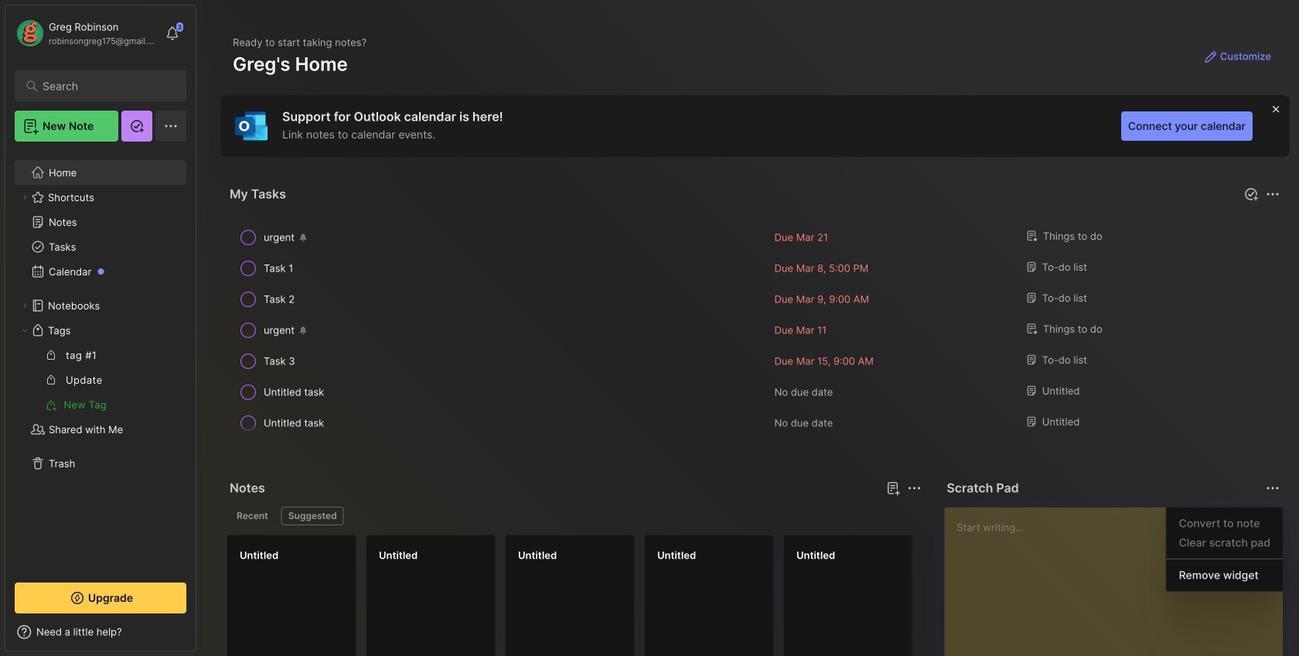 Task type: describe. For each thing, give the bounding box(es) containing it.
group inside main element
[[15, 343, 186, 417]]

tree inside main element
[[5, 151, 196, 569]]

expand notebooks image
[[20, 301, 29, 310]]

1 row group from the top
[[227, 222, 1284, 439]]

main element
[[0, 0, 201, 656]]

WHAT'S NEW field
[[5, 620, 196, 644]]

none search field inside main element
[[43, 77, 166, 95]]

Account field
[[15, 18, 158, 49]]



Task type: locate. For each thing, give the bounding box(es) containing it.
More actions field
[[1262, 183, 1284, 205], [904, 477, 925, 499], [1262, 477, 1284, 499]]

1 horizontal spatial tab
[[281, 507, 344, 525]]

group
[[15, 343, 186, 417]]

2 row group from the top
[[227, 535, 1300, 656]]

None search field
[[43, 77, 166, 95]]

Search text field
[[43, 79, 166, 94]]

0 horizontal spatial tab
[[230, 507, 275, 525]]

1 vertical spatial row group
[[227, 535, 1300, 656]]

Start writing… text field
[[957, 507, 1283, 656]]

more actions image
[[1264, 185, 1283, 203], [905, 479, 924, 497], [1264, 479, 1283, 497]]

expand tags image
[[20, 326, 29, 335]]

1 tab from the left
[[230, 507, 275, 525]]

tree
[[5, 151, 196, 569]]

dropdown list menu
[[1167, 514, 1283, 585]]

tab
[[230, 507, 275, 525], [281, 507, 344, 525]]

new task image
[[1244, 186, 1259, 202]]

click to collapse image
[[195, 627, 207, 646]]

2 tab from the left
[[281, 507, 344, 525]]

0 vertical spatial row group
[[227, 222, 1284, 439]]

tab list
[[230, 507, 919, 525]]

row group
[[227, 222, 1284, 439], [227, 535, 1300, 656]]



Task type: vqa. For each thing, say whether or not it's contained in the screenshot.
second row group from the bottom
yes



